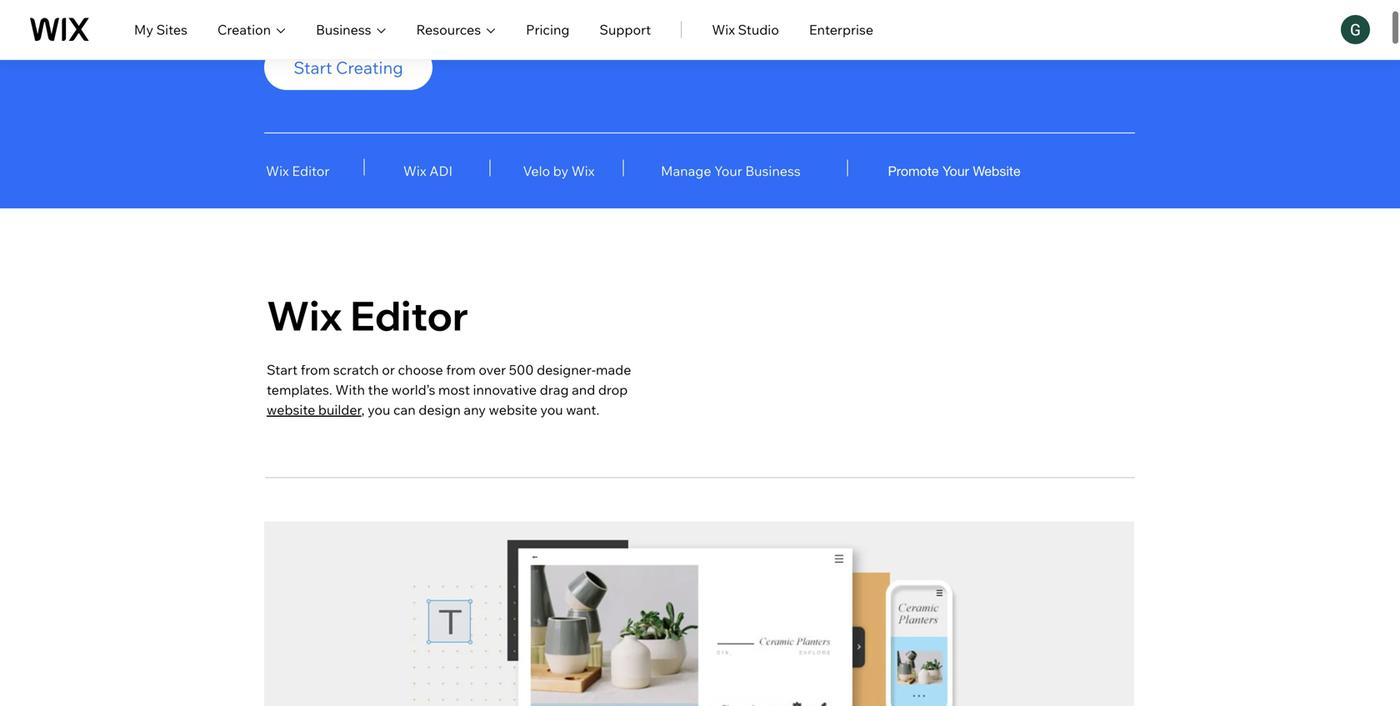 Task type: locate. For each thing, give the bounding box(es) containing it.
1 horizontal spatial website
[[489, 401, 538, 418]]

your inside promote your website link
[[943, 163, 970, 179]]

start creating link
[[264, 45, 433, 90]]

enterprise
[[809, 21, 874, 38]]

your for website
[[943, 163, 970, 179]]

manage your business
[[661, 162, 801, 179]]

0 vertical spatial business
[[316, 21, 371, 38]]

creation button
[[218, 20, 286, 40]]

start down business popup button at the top left of page
[[294, 57, 332, 78]]

editor
[[292, 162, 330, 179], [350, 290, 469, 341]]

1 horizontal spatial editor
[[350, 290, 469, 341]]

start
[[294, 57, 332, 78], [267, 361, 298, 378]]

0 horizontal spatial from
[[301, 361, 330, 378]]

you
[[368, 401, 391, 418], [541, 401, 563, 418]]

world's
[[392, 381, 435, 398]]

over
[[479, 361, 506, 378]]

wix editor
[[266, 162, 330, 179], [267, 290, 469, 341]]

your
[[715, 162, 743, 179], [943, 163, 970, 179]]

manage
[[661, 162, 712, 179]]

website builder link
[[267, 401, 362, 418]]

wix inside 'link'
[[266, 162, 289, 179]]

0 horizontal spatial your
[[715, 162, 743, 179]]

0 horizontal spatial you
[[368, 401, 391, 418]]

start creating
[[294, 57, 403, 78]]

online store for ceramic planters image
[[264, 522, 1135, 706], [869, 566, 1094, 706]]

1 you from the left
[[368, 401, 391, 418]]

1 horizontal spatial business
[[746, 162, 801, 179]]

promote your website
[[888, 163, 1021, 179]]

1 horizontal spatial from
[[446, 361, 476, 378]]

your right manage
[[715, 162, 743, 179]]

your inside manage your business link
[[715, 162, 743, 179]]

you down drag
[[541, 401, 563, 418]]

made
[[596, 361, 632, 378]]

sites
[[156, 21, 188, 38]]

website down innovative
[[489, 401, 538, 418]]

start inside start from scratch or choose from over 500 designer-made templates. with the world's most innovative drag and drop website builder , you can design any website you want.
[[267, 361, 298, 378]]

business
[[316, 21, 371, 38], [746, 162, 801, 179]]

business button
[[316, 20, 386, 40]]

0 vertical spatial wix editor
[[266, 162, 330, 179]]

wix studio link
[[712, 20, 779, 40]]

resources
[[416, 21, 481, 38]]

1 horizontal spatial you
[[541, 401, 563, 418]]

2 from from the left
[[446, 361, 476, 378]]

0 horizontal spatial business
[[316, 21, 371, 38]]

from up templates.
[[301, 361, 330, 378]]

design
[[419, 401, 461, 418]]

drag
[[540, 381, 569, 398]]

pricing link
[[526, 20, 570, 40]]

1 vertical spatial start
[[267, 361, 298, 378]]

start up templates.
[[267, 361, 298, 378]]

1 from from the left
[[301, 361, 330, 378]]

or
[[382, 361, 395, 378]]

your for business
[[715, 162, 743, 179]]

0 vertical spatial editor
[[292, 162, 330, 179]]

0 horizontal spatial website
[[267, 401, 315, 418]]

1 vertical spatial business
[[746, 162, 801, 179]]

2 you from the left
[[541, 401, 563, 418]]

innovative
[[473, 381, 537, 398]]

0 horizontal spatial editor
[[292, 162, 330, 179]]

0 vertical spatial start
[[294, 57, 332, 78]]

profile image image
[[1342, 15, 1371, 44]]

velo by wix link
[[516, 154, 602, 188]]

1 horizontal spatial your
[[943, 163, 970, 179]]

1 vertical spatial editor
[[350, 290, 469, 341]]

start inside start creating link
[[294, 57, 332, 78]]

from
[[301, 361, 330, 378], [446, 361, 476, 378]]

you right ,
[[368, 401, 391, 418]]

website
[[267, 401, 315, 418], [489, 401, 538, 418]]

your left the website
[[943, 163, 970, 179]]

website down templates.
[[267, 401, 315, 418]]

from up most on the left bottom of page
[[446, 361, 476, 378]]

velo
[[523, 162, 550, 179]]

wix
[[712, 21, 735, 38], [266, 162, 289, 179], [403, 162, 427, 179], [572, 162, 595, 179], [267, 290, 343, 341]]

support
[[600, 21, 651, 38]]

drop
[[599, 381, 628, 398]]

builder
[[318, 401, 362, 418]]



Task type: vqa. For each thing, say whether or not it's contained in the screenshot.
"velo"
yes



Task type: describe. For each thing, give the bounding box(es) containing it.
2 website from the left
[[489, 401, 538, 418]]

my
[[134, 21, 153, 38]]

resources button
[[416, 20, 496, 40]]

1 vertical spatial wix editor
[[267, 290, 469, 341]]

can
[[394, 401, 416, 418]]

designer-
[[537, 361, 596, 378]]

studio
[[738, 21, 779, 38]]

business inside business popup button
[[316, 21, 371, 38]]

and
[[572, 381, 596, 398]]

editor inside 'link'
[[292, 162, 330, 179]]

adi
[[430, 162, 453, 179]]

scratch
[[333, 361, 379, 378]]

start from scratch or choose from over 500 designer-made templates. with the world's most innovative drag and drop website builder , you can design any website you want.
[[267, 361, 632, 418]]

with
[[336, 381, 365, 398]]

templates.
[[267, 381, 333, 398]]

wix adi link
[[398, 154, 459, 188]]

want.
[[566, 401, 600, 418]]

wix studio
[[712, 21, 779, 38]]

,
[[362, 401, 365, 418]]

pricing
[[526, 21, 570, 38]]

500
[[509, 361, 534, 378]]

choose
[[398, 361, 443, 378]]

wix editor link
[[266, 154, 330, 188]]

my sites link
[[134, 20, 188, 40]]

1 website from the left
[[267, 401, 315, 418]]

by
[[553, 162, 569, 179]]

promote your website link
[[887, 154, 1022, 188]]

manage your business link
[[661, 154, 815, 188]]

velo by wix
[[523, 162, 595, 179]]

support link
[[600, 20, 651, 40]]

most
[[438, 381, 470, 398]]

start for start creating
[[294, 57, 332, 78]]

any
[[464, 401, 486, 418]]

the
[[368, 381, 389, 398]]

creating
[[336, 57, 403, 78]]

promote
[[888, 163, 939, 179]]

my sites
[[134, 21, 188, 38]]

enterprise link
[[809, 20, 874, 40]]

business inside manage your business link
[[746, 162, 801, 179]]

creation
[[218, 21, 271, 38]]

start for start from scratch or choose from over 500 designer-made templates. with the world's most innovative drag and drop website builder , you can design any website you want.
[[267, 361, 298, 378]]

wix adi
[[403, 162, 453, 179]]

website
[[973, 163, 1021, 179]]



